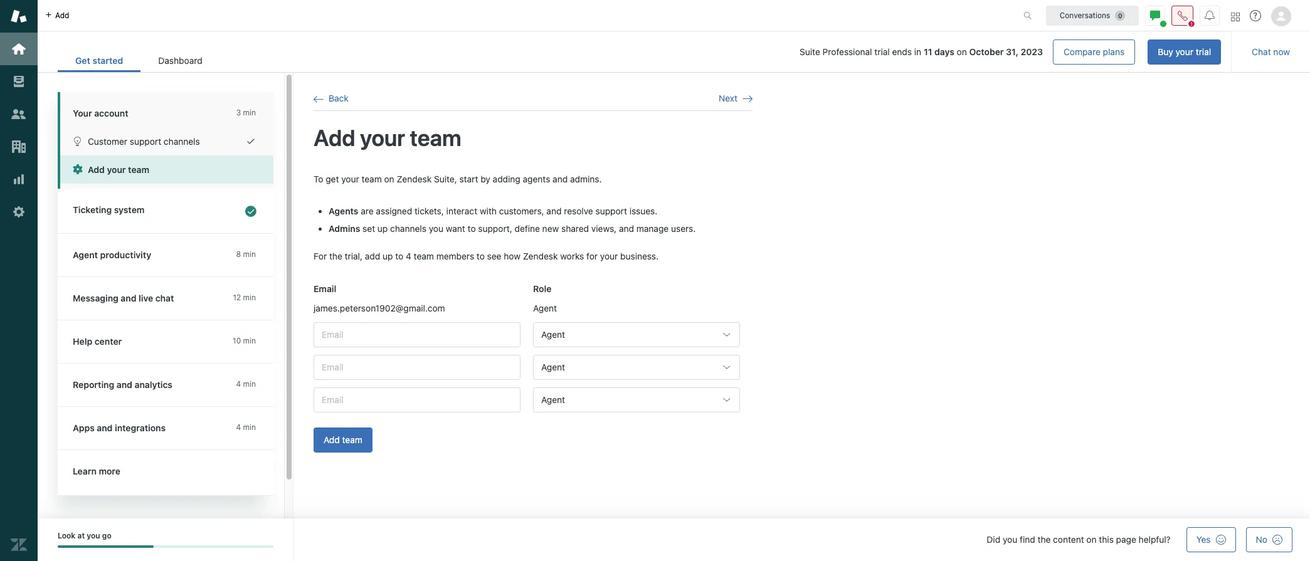 Task type: describe. For each thing, give the bounding box(es) containing it.
look
[[58, 531, 75, 541]]

content
[[1053, 535, 1085, 545]]

1 agent button from the top
[[533, 322, 740, 348]]

get started image
[[11, 41, 27, 57]]

productivity
[[100, 250, 151, 260]]

October 31, 2023 text field
[[970, 46, 1043, 57]]

4 min for analytics
[[236, 380, 256, 389]]

add for the content-title "region"
[[314, 124, 355, 151]]

yes
[[1197, 535, 1211, 545]]

agent productivity
[[73, 250, 151, 260]]

more
[[99, 466, 120, 477]]

chat now button
[[1242, 40, 1301, 65]]

for the trial, add up to 4 team members to see how zendesk works for your business.
[[314, 251, 659, 262]]

3 min
[[236, 108, 256, 117]]

2 horizontal spatial to
[[477, 251, 485, 262]]

min for agent productivity
[[243, 250, 256, 259]]

days
[[935, 46, 955, 57]]

and up new
[[547, 206, 562, 217]]

add your team button
[[60, 156, 274, 184]]

new
[[542, 223, 559, 234]]

help
[[73, 336, 92, 347]]

email
[[314, 283, 336, 294]]

adding
[[493, 174, 521, 184]]

suite professional trial ends in 11 days on october 31, 2023
[[800, 46, 1043, 57]]

customers image
[[11, 106, 27, 122]]

manage
[[637, 223, 669, 234]]

1 horizontal spatial on
[[957, 46, 967, 57]]

channels inside button
[[164, 136, 200, 147]]

how
[[504, 251, 521, 262]]

define
[[515, 223, 540, 234]]

agent for 3rd agent popup button
[[541, 395, 565, 405]]

dashboard tab
[[141, 49, 220, 72]]

add inside button
[[88, 164, 105, 175]]

add button
[[38, 0, 77, 31]]

8 min
[[236, 250, 256, 259]]

did
[[987, 535, 1001, 545]]

email field for 3rd agent popup button
[[314, 388, 521, 413]]

at
[[77, 531, 85, 541]]

agent for second agent popup button from the bottom
[[541, 362, 565, 373]]

messaging and live chat
[[73, 293, 174, 304]]

customer
[[88, 136, 127, 147]]

your account
[[73, 108, 128, 119]]

10 min
[[233, 336, 256, 346]]

0 vertical spatial zendesk
[[397, 174, 432, 184]]

1 horizontal spatial channels
[[390, 223, 427, 234]]

zendesk support image
[[11, 8, 27, 24]]

section containing suite professional trial ends in
[[230, 40, 1222, 65]]

admins set up channels you want to support, define new shared views, and manage users.
[[329, 223, 696, 234]]

agents
[[329, 206, 359, 217]]

3
[[236, 108, 241, 117]]

conversations button
[[1046, 5, 1139, 25]]

region containing to get your team on zendesk suite, start by adding agents and admins.
[[314, 173, 753, 468]]

1 horizontal spatial to
[[468, 223, 476, 234]]

assigned
[[376, 206, 412, 217]]

views image
[[11, 73, 27, 90]]

min for help center
[[243, 336, 256, 346]]

progress-bar progress bar
[[58, 546, 274, 549]]

12
[[233, 293, 241, 302]]

2 agent button from the top
[[533, 355, 740, 380]]

min for messaging and live chat
[[243, 293, 256, 302]]

page
[[1117, 535, 1137, 545]]

8
[[236, 250, 241, 259]]

11
[[924, 46, 933, 57]]

no
[[1256, 535, 1268, 545]]

get
[[326, 174, 339, 184]]

dashboard
[[158, 55, 202, 66]]

october
[[970, 46, 1004, 57]]

chat now
[[1252, 46, 1291, 57]]

customer support channels
[[88, 136, 200, 147]]

integrations
[[115, 423, 166, 434]]

to
[[314, 174, 323, 184]]

and right agents at left
[[553, 174, 568, 184]]

min for reporting and analytics
[[243, 380, 256, 389]]

started
[[93, 55, 123, 66]]

buy your trial
[[1158, 46, 1212, 57]]

plans
[[1103, 46, 1125, 57]]

and right apps
[[97, 423, 113, 434]]

compare plans button
[[1053, 40, 1136, 65]]

add your team inside add your team button
[[88, 164, 149, 175]]

trial for professional
[[875, 46, 890, 57]]

back button
[[314, 93, 349, 104]]

admin image
[[11, 204, 27, 220]]

1 horizontal spatial support
[[596, 206, 627, 217]]

progress bar image
[[58, 546, 154, 549]]

zendesk image
[[11, 537, 27, 553]]

compare plans
[[1064, 46, 1125, 57]]

admins
[[329, 223, 360, 234]]

views,
[[592, 223, 617, 234]]

0 vertical spatial 4
[[406, 251, 411, 262]]

members
[[436, 251, 474, 262]]

add for add team button on the left of the page
[[324, 435, 340, 445]]

messaging
[[73, 293, 118, 304]]

add team button
[[314, 428, 373, 453]]

customer support channels button
[[60, 127, 274, 156]]

0 horizontal spatial on
[[384, 174, 394, 184]]

in
[[915, 46, 922, 57]]

business.
[[621, 251, 659, 262]]

no button
[[1246, 528, 1293, 553]]

reporting and analytics
[[73, 380, 173, 390]]



Task type: vqa. For each thing, say whether or not it's contained in the screenshot.
this dashboard can also be viewed in explore.
no



Task type: locate. For each thing, give the bounding box(es) containing it.
add
[[314, 124, 355, 151], [88, 164, 105, 175], [324, 435, 340, 445]]

add your team inside the content-title "region"
[[314, 124, 462, 151]]

1 vertical spatial add
[[365, 251, 380, 262]]

get started
[[75, 55, 123, 66]]

2023
[[1021, 46, 1043, 57]]

1 email field from the top
[[314, 322, 521, 348]]

1 vertical spatial the
[[1038, 535, 1051, 545]]

min for apps and integrations
[[243, 423, 256, 432]]

main element
[[0, 0, 38, 561]]

0 horizontal spatial the
[[329, 251, 342, 262]]

customers,
[[499, 206, 544, 217]]

2 vertical spatial 4
[[236, 423, 241, 432]]

support up views,
[[596, 206, 627, 217]]

email field for second agent popup button from the bottom
[[314, 355, 521, 380]]

3 agent button from the top
[[533, 388, 740, 413]]

trial for your
[[1196, 46, 1212, 57]]

to down assigned
[[395, 251, 404, 262]]

section
[[230, 40, 1222, 65]]

1 horizontal spatial you
[[429, 223, 444, 234]]

Email field
[[314, 322, 521, 348], [314, 355, 521, 380], [314, 388, 521, 413]]

up right trial,
[[383, 251, 393, 262]]

your
[[73, 108, 92, 119]]

trial down notifications icon
[[1196, 46, 1212, 57]]

0 vertical spatial 4 min
[[236, 380, 256, 389]]

min inside your account heading
[[243, 108, 256, 117]]

want
[[446, 223, 465, 234]]

1 horizontal spatial zendesk
[[523, 251, 558, 262]]

1 min from the top
[[243, 108, 256, 117]]

now
[[1274, 46, 1291, 57]]

4 for reporting and analytics
[[236, 380, 241, 389]]

4 min for integrations
[[236, 423, 256, 432]]

12 min
[[233, 293, 256, 302]]

min for your account
[[243, 108, 256, 117]]

1 vertical spatial up
[[383, 251, 393, 262]]

apps and integrations
[[73, 423, 166, 434]]

reporting image
[[11, 171, 27, 188]]

center
[[95, 336, 122, 347]]

analytics
[[135, 380, 173, 390]]

support inside button
[[130, 136, 161, 147]]

helpful?
[[1139, 535, 1171, 545]]

1 horizontal spatial trial
[[1196, 46, 1212, 57]]

1 trial from the left
[[875, 46, 890, 57]]

on
[[957, 46, 967, 57], [384, 174, 394, 184], [1087, 535, 1097, 545]]

go
[[102, 531, 112, 541]]

1 horizontal spatial add your team
[[314, 124, 462, 151]]

on up assigned
[[384, 174, 394, 184]]

live
[[139, 293, 153, 304]]

2 vertical spatial agent button
[[533, 388, 740, 413]]

trial left ends
[[875, 46, 890, 57]]

add team
[[324, 435, 363, 445]]

2 vertical spatial on
[[1087, 535, 1097, 545]]

account
[[94, 108, 128, 119]]

with
[[480, 206, 497, 217]]

are
[[361, 206, 374, 217]]

add right zendesk support image
[[55, 10, 69, 20]]

0 horizontal spatial to
[[395, 251, 404, 262]]

your inside the content-title "region"
[[360, 124, 405, 151]]

1 4 min from the top
[[236, 380, 256, 389]]

zendesk left suite,
[[397, 174, 432, 184]]

trial,
[[345, 251, 363, 262]]

footer containing did you find the content on this page helpful?
[[38, 519, 1311, 561]]

0 vertical spatial on
[[957, 46, 967, 57]]

to get your team on zendesk suite, start by adding agents and admins.
[[314, 174, 602, 184]]

0 vertical spatial support
[[130, 136, 161, 147]]

email field for third agent popup button from the bottom
[[314, 322, 521, 348]]

your
[[1176, 46, 1194, 57], [360, 124, 405, 151], [107, 164, 126, 175], [341, 174, 359, 184], [600, 251, 618, 262]]

0 vertical spatial agent button
[[533, 322, 740, 348]]

team inside button
[[128, 164, 149, 175]]

add right trial,
[[365, 251, 380, 262]]

zendesk right how
[[523, 251, 558, 262]]

2 trial from the left
[[1196, 46, 1212, 57]]

support up add your team button
[[130, 136, 161, 147]]

2 horizontal spatial on
[[1087, 535, 1097, 545]]

team inside button
[[342, 435, 363, 445]]

0 horizontal spatial zendesk
[[397, 174, 432, 184]]

2 vertical spatial email field
[[314, 388, 521, 413]]

for
[[314, 251, 327, 262]]

to left the see
[[477, 251, 485, 262]]

5 min from the top
[[243, 380, 256, 389]]

yes button
[[1187, 528, 1236, 553]]

1 vertical spatial zendesk
[[523, 251, 558, 262]]

get
[[75, 55, 90, 66]]

agent button
[[533, 322, 740, 348], [533, 355, 740, 380], [533, 388, 740, 413]]

button displays agent's chat status as online. image
[[1151, 10, 1161, 20]]

4 for apps and integrations
[[236, 423, 241, 432]]

the right for
[[329, 251, 342, 262]]

4 min
[[236, 380, 256, 389], [236, 423, 256, 432]]

0 vertical spatial add your team
[[314, 124, 462, 151]]

ends
[[892, 46, 912, 57]]

learn
[[73, 466, 97, 477]]

0 vertical spatial add
[[314, 124, 355, 151]]

and left analytics
[[117, 380, 132, 390]]

content-title region
[[314, 124, 753, 153]]

notifications image
[[1205, 10, 1215, 20]]

ticketing system
[[73, 205, 145, 215]]

back
[[329, 93, 349, 104]]

1 vertical spatial 4
[[236, 380, 241, 389]]

your account heading
[[58, 92, 274, 127]]

0 horizontal spatial add
[[55, 10, 69, 20]]

6 min from the top
[[243, 423, 256, 432]]

channels down assigned
[[390, 223, 427, 234]]

suite,
[[434, 174, 457, 184]]

0 vertical spatial up
[[378, 223, 388, 234]]

works
[[560, 251, 584, 262]]

1 vertical spatial email field
[[314, 355, 521, 380]]

4
[[406, 251, 411, 262], [236, 380, 241, 389], [236, 423, 241, 432]]

up right set
[[378, 223, 388, 234]]

footer
[[38, 519, 1311, 561]]

region
[[314, 173, 753, 468]]

reporting
[[73, 380, 114, 390]]

channels up add your team button
[[164, 136, 200, 147]]

1 vertical spatial add
[[88, 164, 105, 175]]

4 min from the top
[[243, 336, 256, 346]]

to
[[468, 223, 476, 234], [395, 251, 404, 262], [477, 251, 485, 262]]

admins.
[[570, 174, 602, 184]]

1 horizontal spatial the
[[1038, 535, 1051, 545]]

the inside footer
[[1038, 535, 1051, 545]]

1 vertical spatial agent button
[[533, 355, 740, 380]]

1 vertical spatial support
[[596, 206, 627, 217]]

1 vertical spatial channels
[[390, 223, 427, 234]]

tab list containing get started
[[58, 49, 220, 72]]

next button
[[719, 93, 753, 104]]

james.peterson1902@gmail.com
[[314, 303, 445, 314]]

team inside the content-title "region"
[[410, 124, 462, 151]]

0 vertical spatial add
[[55, 10, 69, 20]]

interact
[[446, 206, 478, 217]]

apps
[[73, 423, 95, 434]]

get help image
[[1250, 10, 1262, 21]]

for
[[587, 251, 598, 262]]

suite
[[800, 46, 821, 57]]

did you find the content on this page helpful?
[[987, 535, 1171, 545]]

3 email field from the top
[[314, 388, 521, 413]]

team
[[410, 124, 462, 151], [128, 164, 149, 175], [362, 174, 382, 184], [414, 251, 434, 262], [342, 435, 363, 445]]

1 vertical spatial add your team
[[88, 164, 149, 175]]

2 min from the top
[[243, 250, 256, 259]]

0 horizontal spatial you
[[87, 531, 100, 541]]

role
[[533, 283, 552, 294]]

chat
[[155, 293, 174, 304]]

on right 'days'
[[957, 46, 967, 57]]

0 vertical spatial email field
[[314, 322, 521, 348]]

by
[[481, 174, 491, 184]]

0 horizontal spatial channels
[[164, 136, 200, 147]]

on left this
[[1087, 535, 1097, 545]]

agent for third agent popup button from the bottom
[[541, 329, 565, 340]]

0 horizontal spatial trial
[[875, 46, 890, 57]]

add inside popup button
[[55, 10, 69, 20]]

zendesk products image
[[1232, 12, 1240, 21]]

trial inside button
[[1196, 46, 1212, 57]]

set
[[363, 223, 375, 234]]

chat
[[1252, 46, 1271, 57]]

issues.
[[630, 206, 658, 217]]

the right find
[[1038, 535, 1051, 545]]

and left live
[[121, 293, 136, 304]]

agents
[[523, 174, 550, 184]]

and right views,
[[619, 223, 634, 234]]

2 email field from the top
[[314, 355, 521, 380]]

add inside the content-title "region"
[[314, 124, 355, 151]]

organizations image
[[11, 139, 27, 155]]

start
[[460, 174, 478, 184]]

and
[[553, 174, 568, 184], [547, 206, 562, 217], [619, 223, 634, 234], [121, 293, 136, 304], [117, 380, 132, 390], [97, 423, 113, 434]]

2 4 min from the top
[[236, 423, 256, 432]]

tickets,
[[415, 206, 444, 217]]

conversations
[[1060, 10, 1111, 20]]

you down tickets,
[[429, 223, 444, 234]]

0 vertical spatial the
[[329, 251, 342, 262]]

buy your trial button
[[1148, 40, 1222, 65]]

add inside button
[[324, 435, 340, 445]]

0 horizontal spatial add your team
[[88, 164, 149, 175]]

1 vertical spatial on
[[384, 174, 394, 184]]

this
[[1099, 535, 1114, 545]]

you right at
[[87, 531, 100, 541]]

10
[[233, 336, 241, 346]]

buy
[[1158, 46, 1174, 57]]

system
[[114, 205, 145, 215]]

agent
[[73, 250, 98, 260], [533, 303, 557, 314], [541, 329, 565, 340], [541, 362, 565, 373], [541, 395, 565, 405]]

2 vertical spatial add
[[324, 435, 340, 445]]

0 vertical spatial channels
[[164, 136, 200, 147]]

the
[[329, 251, 342, 262], [1038, 535, 1051, 545]]

1 vertical spatial 4 min
[[236, 423, 256, 432]]

2 horizontal spatial you
[[1003, 535, 1018, 545]]

3 min from the top
[[243, 293, 256, 302]]

0 horizontal spatial support
[[130, 136, 161, 147]]

tab list
[[58, 49, 220, 72]]

support
[[130, 136, 161, 147], [596, 206, 627, 217]]

ticketing system button
[[58, 189, 271, 233]]

your inside section
[[1176, 46, 1194, 57]]

help center
[[73, 336, 122, 347]]

look at you go
[[58, 531, 112, 541]]

learn more button
[[58, 450, 271, 493]]

agents are assigned tickets, interact with customers, and resolve support issues.
[[329, 206, 658, 217]]

ticketing
[[73, 205, 112, 215]]

support,
[[478, 223, 512, 234]]

1 horizontal spatial add
[[365, 251, 380, 262]]

trial
[[875, 46, 890, 57], [1196, 46, 1212, 57]]

you right did
[[1003, 535, 1018, 545]]

to right want
[[468, 223, 476, 234]]

add
[[55, 10, 69, 20], [365, 251, 380, 262]]



